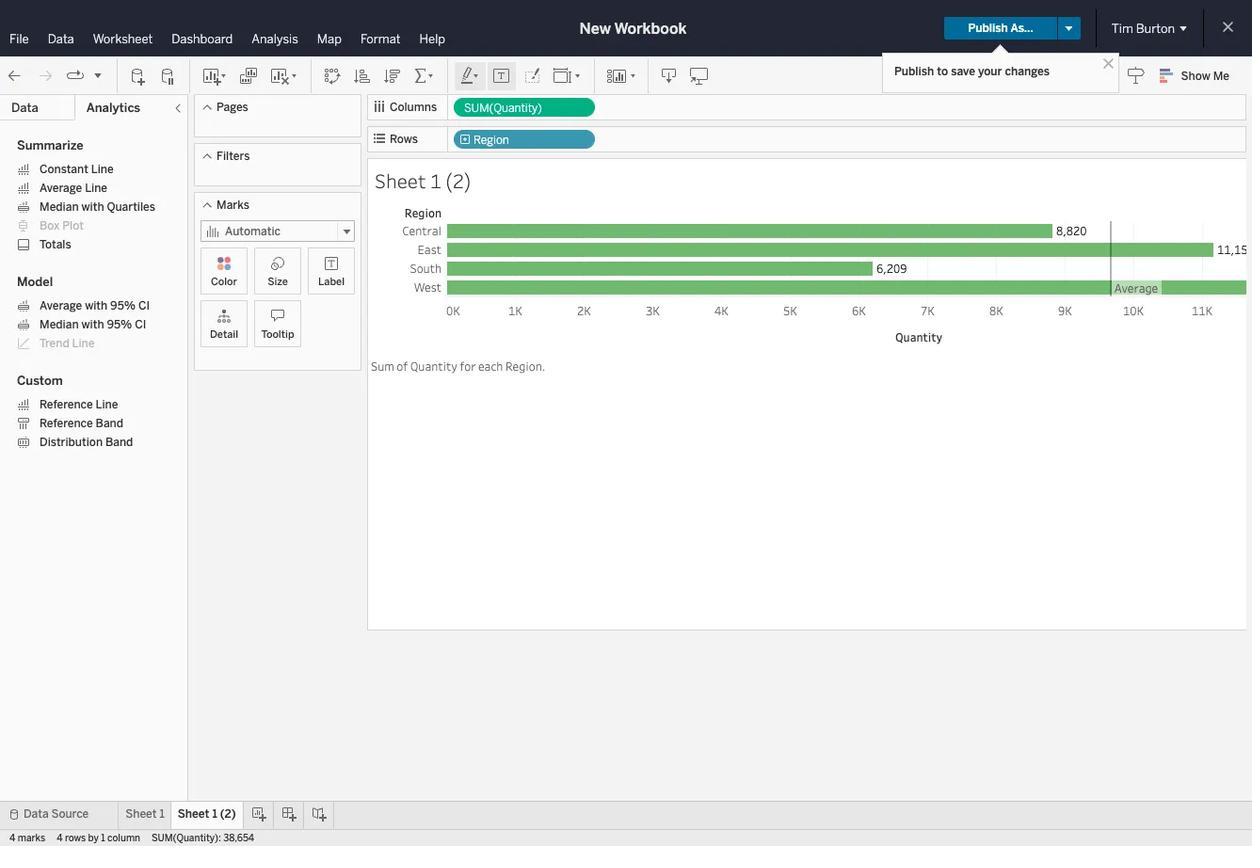 Task type: describe. For each thing, give the bounding box(es) containing it.
tim burton
[[1112, 21, 1176, 35]]

redo image
[[36, 66, 55, 85]]

constant line
[[40, 163, 114, 176]]

with for median with quartiles
[[81, 201, 104, 214]]

marks
[[217, 199, 250, 212]]

save
[[952, 65, 976, 78]]

average for average with 95% ci
[[40, 300, 82, 313]]

region.
[[506, 359, 546, 374]]

1 vertical spatial data
[[11, 101, 38, 115]]

reference line
[[40, 398, 118, 412]]

format
[[361, 32, 401, 46]]

median for median with 95% ci
[[40, 318, 79, 332]]

median with quartiles
[[40, 201, 155, 214]]

map
[[317, 32, 342, 46]]

publish as...
[[969, 22, 1034, 35]]

region
[[474, 134, 509, 147]]

of
[[397, 359, 408, 374]]

show me
[[1182, 70, 1230, 83]]

box plot
[[40, 219, 84, 233]]

filters
[[217, 150, 250, 163]]

constant
[[40, 163, 88, 176]]

0 vertical spatial data
[[48, 32, 74, 46]]

publish as... button
[[945, 17, 1058, 40]]

1 up sum(quantity):
[[160, 808, 165, 821]]

worksheet
[[93, 32, 153, 46]]

1 horizontal spatial replay animation image
[[92, 69, 104, 81]]

sorted ascending by sum of quantity within region image
[[353, 66, 372, 85]]

sorted descending by sum of quantity within region image
[[383, 66, 402, 85]]

marks
[[18, 834, 45, 845]]

close image
[[1100, 55, 1118, 73]]

size
[[268, 276, 288, 288]]

average for average line
[[40, 182, 82, 195]]

band for distribution band
[[105, 436, 133, 449]]

pages
[[217, 101, 248, 114]]

reference band
[[40, 417, 123, 430]]

me
[[1214, 70, 1230, 83]]

show/hide cards image
[[607, 66, 637, 85]]

4 rows by 1 column
[[57, 834, 140, 845]]

data source
[[24, 808, 89, 821]]

1 vertical spatial (2)
[[220, 808, 236, 821]]

average with 95% ci
[[40, 300, 150, 313]]

tim
[[1112, 21, 1134, 35]]

95% for average with 95% ci
[[110, 300, 136, 313]]

new
[[580, 19, 611, 37]]

quartiles
[[107, 201, 155, 214]]

1 right by
[[101, 834, 105, 845]]

ci for median with 95% ci
[[135, 318, 146, 332]]

fit image
[[553, 66, 583, 85]]

East, Region. Press Space to toggle selection. Press Escape to go back to the left margin. Use arrow keys to navigate headers text field
[[371, 240, 446, 259]]

your
[[979, 65, 1003, 78]]

0 horizontal spatial sheet
[[126, 808, 157, 821]]

38,654
[[223, 834, 255, 845]]

analytics
[[86, 101, 141, 115]]

with for median with 95% ci
[[81, 318, 104, 332]]

1 up central, region. press space to toggle selection. press escape to go back to the left margin. use arrow keys to navigate headers text field
[[430, 168, 442, 194]]

sum(quantity): 38,654
[[152, 834, 255, 845]]

median with 95% ci
[[40, 318, 146, 332]]

file
[[9, 32, 29, 46]]

color
[[211, 276, 237, 288]]

rows
[[390, 133, 418, 146]]

column
[[107, 834, 140, 845]]

sum(quantity)
[[464, 102, 542, 115]]

workbook
[[615, 19, 687, 37]]

line for constant line
[[91, 163, 114, 176]]



Task type: vqa. For each thing, say whether or not it's contained in the screenshot.
95% associated with Average with 95% CI
yes



Task type: locate. For each thing, give the bounding box(es) containing it.
data guide image
[[1127, 66, 1146, 85]]

collapse image
[[172, 103, 184, 114]]

for
[[460, 359, 476, 374]]

data
[[48, 32, 74, 46], [11, 101, 38, 115], [24, 808, 49, 821]]

line for average line
[[85, 182, 107, 195]]

median up the trend
[[40, 318, 79, 332]]

(2) up 38,654
[[220, 808, 236, 821]]

1 horizontal spatial publish
[[969, 22, 1009, 35]]

new data source image
[[129, 66, 148, 85]]

band down the reference band
[[105, 436, 133, 449]]

2 average from the top
[[40, 300, 82, 313]]

0 horizontal spatial replay animation image
[[66, 66, 85, 85]]

2 median from the top
[[40, 318, 79, 332]]

0 horizontal spatial 4
[[9, 834, 15, 845]]

trend line
[[40, 337, 95, 350]]

replay animation image up analytics
[[92, 69, 104, 81]]

sheet 1 (2)
[[375, 168, 471, 194], [178, 808, 236, 821]]

2 horizontal spatial sheet
[[375, 168, 426, 194]]

reference up distribution
[[40, 417, 93, 430]]

1 up sum(quantity): 38,654
[[212, 808, 217, 821]]

0 vertical spatial median
[[40, 201, 79, 214]]

publish left as... on the top of page
[[969, 22, 1009, 35]]

quantity
[[410, 359, 458, 374]]

sheet 1 (2) down rows
[[375, 168, 471, 194]]

ci
[[138, 300, 150, 313], [135, 318, 146, 332]]

distribution
[[40, 436, 103, 449]]

custom
[[17, 374, 63, 388]]

columns
[[390, 101, 437, 114]]

95% for median with 95% ci
[[107, 318, 132, 332]]

1 vertical spatial publish
[[895, 65, 935, 78]]

totals
[[40, 238, 71, 251]]

publish to save your changes
[[895, 65, 1050, 78]]

line
[[91, 163, 114, 176], [85, 182, 107, 195], [72, 337, 95, 350], [96, 398, 118, 412]]

1 vertical spatial sheet 1 (2)
[[178, 808, 236, 821]]

tooltip
[[261, 329, 294, 341]]

line up average line
[[91, 163, 114, 176]]

with
[[81, 201, 104, 214], [85, 300, 108, 313], [81, 318, 104, 332]]

95%
[[110, 300, 136, 313], [107, 318, 132, 332]]

4 left rows
[[57, 834, 63, 845]]

publish left 'to'
[[895, 65, 935, 78]]

average down constant
[[40, 182, 82, 195]]

format workbook image
[[523, 66, 542, 85]]

highlight image
[[460, 66, 481, 85]]

0 vertical spatial ci
[[138, 300, 150, 313]]

95% down average with 95% ci
[[107, 318, 132, 332]]

by
[[88, 834, 99, 845]]

data up marks
[[24, 808, 49, 821]]

band
[[96, 417, 123, 430], [105, 436, 133, 449]]

0 vertical spatial with
[[81, 201, 104, 214]]

0 vertical spatial 95%
[[110, 300, 136, 313]]

sheet up the column
[[126, 808, 157, 821]]

average line
[[40, 182, 107, 195]]

new worksheet image
[[202, 66, 228, 85]]

95% up median with 95% ci
[[110, 300, 136, 313]]

band for reference band
[[96, 417, 123, 430]]

changes
[[1005, 65, 1050, 78]]

line up median with quartiles
[[85, 182, 107, 195]]

0 vertical spatial reference
[[40, 398, 93, 412]]

trend
[[40, 337, 69, 350]]

1 vertical spatial band
[[105, 436, 133, 449]]

show me button
[[1152, 61, 1247, 90]]

1 median from the top
[[40, 201, 79, 214]]

line up the reference band
[[96, 398, 118, 412]]

model
[[17, 275, 53, 289]]

sheet down rows
[[375, 168, 426, 194]]

publish for publish to save your changes
[[895, 65, 935, 78]]

dashboard
[[172, 32, 233, 46]]

each
[[478, 359, 503, 374]]

distribution band
[[40, 436, 133, 449]]

sheet 1
[[126, 808, 165, 821]]

sum of quantity for each region.
[[371, 359, 546, 374]]

band up the distribution band
[[96, 417, 123, 430]]

duplicate image
[[239, 66, 258, 85]]

1
[[430, 168, 442, 194], [160, 808, 165, 821], [212, 808, 217, 821], [101, 834, 105, 845]]

source
[[51, 808, 89, 821]]

undo image
[[6, 66, 24, 85]]

4 left marks
[[9, 834, 15, 845]]

1 reference from the top
[[40, 398, 93, 412]]

South, Region. Press Space to toggle selection. Press Escape to go back to the left margin. Use arrow keys to navigate headers text field
[[371, 259, 446, 278]]

replay animation image
[[66, 66, 85, 85], [92, 69, 104, 81]]

1 horizontal spatial sheet
[[178, 808, 209, 821]]

2 4 from the left
[[57, 834, 63, 845]]

ci up median with 95% ci
[[138, 300, 150, 313]]

median for median with quartiles
[[40, 201, 79, 214]]

download image
[[660, 66, 679, 85]]

reference up the reference band
[[40, 398, 93, 412]]

Central, Region. Press Space to toggle selection. Press Escape to go back to the left margin. Use arrow keys to navigate headers text field
[[371, 221, 446, 240]]

0 vertical spatial (2)
[[446, 168, 471, 194]]

clear sheet image
[[269, 66, 300, 85]]

1 horizontal spatial sheet 1 (2)
[[375, 168, 471, 194]]

1 vertical spatial ci
[[135, 318, 146, 332]]

2 vertical spatial data
[[24, 808, 49, 821]]

reference
[[40, 398, 93, 412], [40, 417, 93, 430]]

marks. press enter to open the view data window.. use arrow keys to navigate data visualization elements. image
[[446, 221, 1253, 298]]

1 horizontal spatial 4
[[57, 834, 63, 845]]

with up median with 95% ci
[[85, 300, 108, 313]]

1 average from the top
[[40, 182, 82, 195]]

with down average with 95% ci
[[81, 318, 104, 332]]

ci for average with 95% ci
[[138, 300, 150, 313]]

box
[[40, 219, 60, 233]]

show
[[1182, 70, 1211, 83]]

1 vertical spatial reference
[[40, 417, 93, 430]]

1 vertical spatial with
[[85, 300, 108, 313]]

4 for 4 rows by 1 column
[[57, 834, 63, 845]]

sheet 1 (2) up sum(quantity): 38,654
[[178, 808, 236, 821]]

totals image
[[414, 66, 436, 85]]

ci down average with 95% ci
[[135, 318, 146, 332]]

sum(quantity):
[[152, 834, 221, 845]]

1 vertical spatial median
[[40, 318, 79, 332]]

reference for reference band
[[40, 417, 93, 430]]

0 horizontal spatial (2)
[[220, 808, 236, 821]]

sheet up sum(quantity):
[[178, 808, 209, 821]]

burton
[[1137, 21, 1176, 35]]

average down model
[[40, 300, 82, 313]]

average
[[40, 182, 82, 195], [40, 300, 82, 313]]

1 4 from the left
[[9, 834, 15, 845]]

0 vertical spatial sheet 1 (2)
[[375, 168, 471, 194]]

publish inside 'button'
[[969, 22, 1009, 35]]

median
[[40, 201, 79, 214], [40, 318, 79, 332]]

reference for reference line
[[40, 398, 93, 412]]

hide mark labels image
[[493, 66, 511, 85]]

median up "box plot"
[[40, 201, 79, 214]]

data up redo image
[[48, 32, 74, 46]]

publish your workbook to edit in tableau desktop image
[[690, 66, 709, 85]]

plot
[[62, 219, 84, 233]]

new workbook
[[580, 19, 687, 37]]

(2) up central, region. press space to toggle selection. press escape to go back to the left margin. use arrow keys to navigate headers text field
[[446, 168, 471, 194]]

4 for 4 marks
[[9, 834, 15, 845]]

2 vertical spatial with
[[81, 318, 104, 332]]

replay animation image right redo image
[[66, 66, 85, 85]]

help
[[420, 32, 446, 46]]

rows
[[65, 834, 86, 845]]

4 marks
[[9, 834, 45, 845]]

pause auto updates image
[[159, 66, 178, 85]]

1 horizontal spatial (2)
[[446, 168, 471, 194]]

label
[[318, 276, 345, 288]]

publish
[[969, 22, 1009, 35], [895, 65, 935, 78]]

detail
[[210, 329, 238, 341]]

analysis
[[252, 32, 298, 46]]

2 reference from the top
[[40, 417, 93, 430]]

1 vertical spatial average
[[40, 300, 82, 313]]

as...
[[1011, 22, 1034, 35]]

line for reference line
[[96, 398, 118, 412]]

with for average with 95% ci
[[85, 300, 108, 313]]

data down undo image
[[11, 101, 38, 115]]

West, Region. Press Space to toggle selection. Press Escape to go back to the left margin. Use arrow keys to navigate headers text field
[[371, 278, 446, 297]]

publish for publish as...
[[969, 22, 1009, 35]]

0 horizontal spatial publish
[[895, 65, 935, 78]]

1 vertical spatial 95%
[[107, 318, 132, 332]]

0 horizontal spatial sheet 1 (2)
[[178, 808, 236, 821]]

0 vertical spatial publish
[[969, 22, 1009, 35]]

sheet
[[375, 168, 426, 194], [126, 808, 157, 821], [178, 808, 209, 821]]

sum
[[371, 359, 394, 374]]

0 vertical spatial band
[[96, 417, 123, 430]]

line for trend line
[[72, 337, 95, 350]]

4
[[9, 834, 15, 845], [57, 834, 63, 845]]

summarize
[[17, 138, 83, 153]]

swap rows and columns image
[[323, 66, 342, 85]]

0 vertical spatial average
[[40, 182, 82, 195]]

(2)
[[446, 168, 471, 194], [220, 808, 236, 821]]

with down average line
[[81, 201, 104, 214]]

line down median with 95% ci
[[72, 337, 95, 350]]

to
[[938, 65, 949, 78]]



